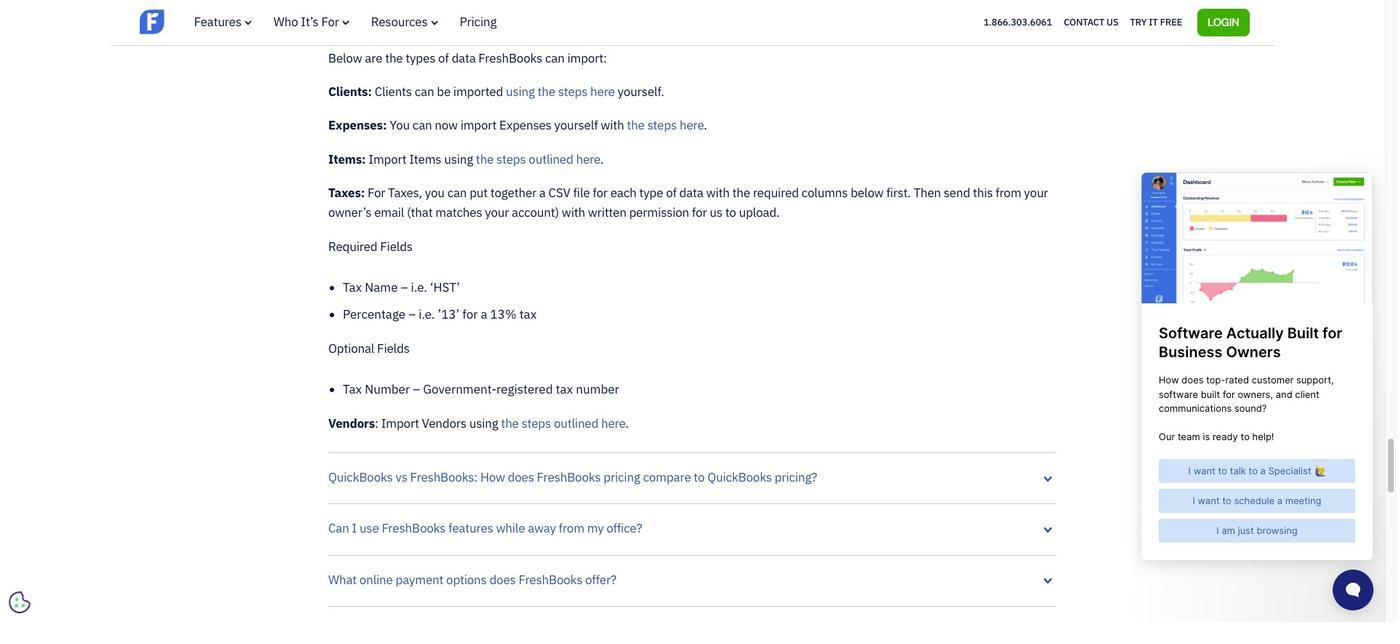 Task type: vqa. For each thing, say whether or not it's contained in the screenshot.
other
no



Task type: locate. For each thing, give the bounding box(es) containing it.
with
[[601, 117, 624, 133], [706, 185, 730, 201], [562, 205, 585, 221]]

0 vertical spatial of
[[438, 50, 449, 66]]

required
[[753, 185, 799, 201]]

taxes:
[[328, 185, 368, 201]]

1 vertical spatial with
[[706, 185, 730, 201]]

2 horizontal spatial for
[[692, 205, 707, 221]]

data down select
[[452, 50, 476, 66]]

for up email at the top of the page
[[368, 185, 385, 201]]

tax left number
[[343, 382, 362, 398]]

2 vertical spatial for
[[462, 307, 478, 323]]

– right number
[[413, 382, 420, 398]]

for right '13' on the left of page
[[462, 307, 478, 323]]

a inside for taxes, you can put together a csv file for each type of data with the required columns below first. then send this from your owner's email (that matches your account) with written permission for us to upload.
[[539, 185, 546, 201]]

1 vertical spatial .
[[600, 151, 604, 167]]

0 vertical spatial from
[[996, 185, 1021, 201]]

1 horizontal spatial to
[[725, 205, 736, 221]]

import right :
[[381, 415, 419, 431]]

0 vertical spatial for
[[321, 14, 339, 30]]

outlined down number
[[554, 415, 598, 431]]

1 vertical spatial –
[[408, 307, 416, 323]]

1 vertical spatial for
[[368, 185, 385, 201]]

the steps outlined here link down expenses on the left of page
[[473, 151, 600, 167]]

can left import:
[[545, 50, 565, 66]]

can i use freshbooks features while away from my office?
[[328, 521, 642, 537]]

the right are
[[385, 50, 403, 66]]

the down yourself.
[[627, 117, 645, 133]]

0 horizontal spatial with
[[562, 205, 585, 221]]

the steps here link
[[624, 117, 704, 133]]

the inside for taxes, you can put together a csv file for each type of data with the required columns below first. then send this from your owner's email (that matches your account) with written permission for us to upload.
[[732, 185, 750, 201]]

data up the permission
[[679, 185, 704, 201]]

a
[[441, 16, 448, 32], [539, 185, 546, 201], [481, 307, 487, 323]]

1 horizontal spatial for
[[593, 185, 608, 201]]

2 vertical spatial –
[[413, 382, 420, 398]]

select plan link
[[448, 16, 511, 32]]

fields down percentage
[[377, 341, 410, 357]]

then
[[914, 185, 941, 201]]

optional fields
[[328, 341, 410, 357]]

'13'
[[438, 307, 459, 323]]

features link
[[194, 14, 252, 30]]

for left us at the top right of page
[[692, 205, 707, 221]]

matches
[[435, 205, 482, 221]]

features
[[448, 521, 493, 537]]

of right type
[[666, 185, 677, 201]]

to right us at the top right of page
[[725, 205, 736, 221]]

0 horizontal spatial to
[[694, 469, 705, 485]]

tax left "name"
[[343, 280, 362, 296]]

i.e. left 'hst'
[[411, 280, 427, 296]]

1 vertical spatial data
[[679, 185, 704, 201]]

0 horizontal spatial tax
[[519, 307, 537, 323]]

2 horizontal spatial .
[[704, 117, 707, 133]]

– down tax name – i.e. 'hst'
[[408, 307, 416, 323]]

steps down yourself.
[[647, 117, 677, 133]]

import
[[369, 151, 406, 167], [381, 415, 419, 431]]

using right items
[[444, 151, 473, 167]]

– for name
[[401, 280, 408, 296]]

does right how on the bottom left of page
[[508, 469, 534, 485]]

2 tax from the top
[[343, 382, 362, 398]]

2 vendors from the left
[[422, 415, 467, 431]]

can
[[545, 50, 565, 66], [415, 84, 434, 100], [413, 117, 432, 133], [447, 185, 467, 201]]

import
[[461, 117, 497, 133]]

1.866.303.6061 link
[[983, 16, 1052, 28]]

yourself.
[[618, 84, 664, 100]]

1 vertical spatial you
[[425, 185, 445, 201]]

you right if
[[377, 16, 397, 32]]

with up us at the top right of page
[[706, 185, 730, 201]]

1 vertical spatial tax
[[343, 382, 362, 398]]

1 horizontal spatial data
[[679, 185, 704, 201]]

of inside for taxes, you can put together a csv file for each type of data with the required columns below first. then send this from your owner's email (that matches your account) with written permission for us to upload.
[[666, 185, 677, 201]]

0 vertical spatial you
[[377, 16, 397, 32]]

0 horizontal spatial you
[[377, 16, 397, 32]]

outlined
[[529, 151, 573, 167], [554, 415, 598, 431]]

1 vertical spatial a
[[539, 185, 546, 201]]

import:
[[567, 50, 607, 66]]

using up "expenses: you can now import expenses yourself with the steps here ."
[[506, 84, 535, 100]]

a left 13%
[[481, 307, 487, 323]]

email
[[374, 205, 404, 221]]

name
[[365, 280, 398, 296]]

import down the you
[[369, 151, 406, 167]]

for inside for taxes, you can put together a csv file for each type of data with the required columns below first. then send this from your owner's email (that matches your account) with written permission for us to upload.
[[368, 185, 385, 201]]

pricing
[[604, 469, 640, 485]]

0 vertical spatial outlined
[[529, 151, 573, 167]]

try
[[1130, 16, 1147, 28]]

tax
[[343, 280, 362, 296], [343, 382, 362, 398]]

0 horizontal spatial for
[[462, 307, 478, 323]]

0 vertical spatial to
[[725, 205, 736, 221]]

1 vertical spatial for
[[692, 205, 707, 221]]

vendors down number
[[328, 415, 375, 431]]

0 vertical spatial fields
[[380, 239, 413, 255]]

2 horizontal spatial a
[[539, 185, 546, 201]]

pricing
[[460, 14, 497, 30]]

options
[[446, 572, 487, 588]]

1 horizontal spatial from
[[996, 185, 1021, 201]]

the
[[385, 50, 403, 66], [538, 84, 555, 100], [627, 117, 645, 133], [476, 151, 494, 167], [732, 185, 750, 201], [501, 415, 519, 431]]

put
[[470, 185, 488, 201]]

using down tax number – government-registered tax number
[[469, 415, 498, 431]]

quickbooks left pricing?
[[707, 469, 772, 485]]

0 vertical spatial –
[[401, 280, 408, 296]]

fields down email at the top of the page
[[380, 239, 413, 255]]

1 horizontal spatial vendors
[[422, 415, 467, 431]]

you inside for taxes, you can put together a csv file for each type of data with the required columns below first. then send this from your owner's email (that matches your account) with written permission for us to upload.
[[425, 185, 445, 201]]

0 vertical spatial import
[[369, 151, 406, 167]]

vendors down government-
[[422, 415, 467, 431]]

freshbooks left offer?
[[519, 572, 582, 588]]

tax right 13%
[[519, 307, 537, 323]]

0 vertical spatial tax
[[343, 280, 362, 296]]

online
[[359, 572, 393, 588]]

my
[[587, 521, 604, 537]]

1 vertical spatial from
[[559, 521, 584, 537]]

your down together
[[485, 205, 509, 221]]

0 vertical spatial the steps outlined here link
[[473, 151, 600, 167]]

can up matches
[[447, 185, 467, 201]]

now
[[435, 117, 458, 133]]

1 horizontal spatial for
[[368, 185, 385, 201]]

quickbooks left vs
[[328, 469, 393, 485]]

to right compare
[[694, 469, 705, 485]]

0 horizontal spatial vendors
[[328, 415, 375, 431]]

data inside for taxes, you can put together a csv file for each type of data with the required columns below first. then send this from your owner's email (that matches your account) with written permission for us to upload.
[[679, 185, 704, 201]]

the steps outlined here link down number
[[498, 415, 625, 431]]

items: import items using the steps outlined here .
[[328, 151, 604, 167]]

permission
[[629, 205, 689, 221]]

below are the types of data freshbooks can import:
[[328, 50, 607, 66]]

:
[[375, 415, 378, 431]]

0 vertical spatial your
[[1024, 185, 1048, 201]]

a left csv
[[539, 185, 546, 201]]

with down "file"
[[562, 205, 585, 221]]

1 horizontal spatial quickbooks
[[707, 469, 772, 485]]

1 horizontal spatial of
[[666, 185, 677, 201]]

csv
[[549, 185, 570, 201]]

from right this
[[996, 185, 1021, 201]]

steps
[[558, 84, 588, 100], [647, 117, 677, 133], [496, 151, 526, 167], [522, 415, 551, 431]]

send
[[944, 185, 970, 201]]

login
[[1208, 15, 1239, 28]]

can left be
[[415, 84, 434, 100]]

0 horizontal spatial .
[[600, 151, 604, 167]]

from left my
[[559, 521, 584, 537]]

types
[[406, 50, 435, 66]]

you up (that at the top left of the page
[[425, 185, 445, 201]]

file
[[573, 185, 590, 201]]

required
[[328, 239, 377, 255]]

contact us link
[[1064, 13, 1118, 32]]

0 vertical spatial a
[[441, 16, 448, 32]]

a left select
[[441, 16, 448, 32]]

i
[[352, 521, 357, 537]]

steps up together
[[496, 151, 526, 167]]

type
[[639, 185, 663, 201]]

1 vertical spatial does
[[489, 572, 516, 588]]

for
[[321, 14, 339, 30], [368, 185, 385, 201]]

1 horizontal spatial .
[[625, 415, 629, 431]]

'hst'
[[430, 280, 460, 296]]

outlined up csv
[[529, 151, 573, 167]]

1 vertical spatial fields
[[377, 341, 410, 357]]

1 quickbooks from the left
[[328, 469, 393, 485]]

2 vertical spatial using
[[469, 415, 498, 431]]

of
[[438, 50, 449, 66], [666, 185, 677, 201]]

for right "file"
[[593, 185, 608, 201]]

your right this
[[1024, 185, 1048, 201]]

1 vertical spatial of
[[666, 185, 677, 201]]

us
[[710, 205, 722, 221]]

what
[[328, 572, 357, 588]]

here
[[590, 84, 615, 100], [680, 117, 704, 133], [576, 151, 600, 167], [601, 415, 625, 431]]

tax name – i.e. 'hst'
[[343, 280, 460, 296]]

2 vertical spatial a
[[481, 307, 487, 323]]

tax left number
[[556, 382, 573, 398]]

clients:
[[328, 84, 372, 100]]

away
[[528, 521, 556, 537]]

tax
[[519, 307, 537, 323], [556, 382, 573, 398]]

fields
[[380, 239, 413, 255], [377, 341, 410, 357]]

items:
[[328, 151, 366, 167]]

does
[[508, 469, 534, 485], [489, 572, 516, 588]]

your
[[1024, 185, 1048, 201], [485, 205, 509, 221]]

first.
[[886, 185, 911, 201]]

1 vertical spatial your
[[485, 205, 509, 221]]

the up upload.
[[732, 185, 750, 201]]

what online payment options does freshbooks offer?
[[328, 572, 616, 588]]

cookie preferences image
[[9, 592, 31, 614]]

1 vertical spatial the steps outlined here link
[[498, 415, 625, 431]]

i.e.
[[411, 280, 427, 296], [419, 307, 435, 323]]

2 vertical spatial .
[[625, 415, 629, 431]]

0 vertical spatial for
[[593, 185, 608, 201]]

0 vertical spatial data
[[452, 50, 476, 66]]

data
[[452, 50, 476, 66], [679, 185, 704, 201]]

0 vertical spatial with
[[601, 117, 624, 133]]

login link
[[1198, 9, 1249, 36]]

each
[[610, 185, 637, 201]]

for right it's
[[321, 14, 339, 30]]

1 tax from the top
[[343, 280, 362, 296]]

0 horizontal spatial quickbooks
[[328, 469, 393, 485]]

taxes,
[[388, 185, 422, 201]]

does right options
[[489, 572, 516, 588]]

0 horizontal spatial a
[[441, 16, 448, 32]]

1 horizontal spatial tax
[[556, 382, 573, 398]]

can inside for taxes, you can put together a csv file for each type of data with the required columns below first. then send this from your owner's email (that matches your account) with written permission for us to upload.
[[447, 185, 467, 201]]

freshbooks left pricing
[[537, 469, 601, 485]]

1 vertical spatial import
[[381, 415, 419, 431]]

0 vertical spatial does
[[508, 469, 534, 485]]

of right types
[[438, 50, 449, 66]]

to
[[725, 205, 736, 221], [694, 469, 705, 485]]

with right yourself
[[601, 117, 624, 133]]

government-
[[423, 382, 497, 398]]

freshbooks:
[[410, 469, 478, 485]]

can
[[328, 521, 349, 537]]

1 horizontal spatial you
[[425, 185, 445, 201]]

expenses:
[[328, 117, 387, 133]]

– right "name"
[[401, 280, 408, 296]]

resources link
[[371, 14, 438, 30]]

using
[[506, 84, 535, 100], [444, 151, 473, 167], [469, 415, 498, 431]]

1 vertical spatial tax
[[556, 382, 573, 398]]

1 vendors from the left
[[328, 415, 375, 431]]

i.e. left '13' on the left of page
[[419, 307, 435, 323]]

you for choose
[[377, 16, 397, 32]]



Task type: describe. For each thing, give the bounding box(es) containing it.
us
[[1107, 16, 1118, 28]]

choose
[[399, 16, 438, 32]]

using the steps here link
[[503, 84, 615, 100]]

from inside for taxes, you can put together a csv file for each type of data with the required columns below first. then send this from your owner's email (that matches your account) with written permission for us to upload.
[[996, 185, 1021, 201]]

office?
[[607, 521, 642, 537]]

pricing?
[[775, 469, 817, 485]]

how
[[480, 469, 505, 485]]

freshbooks down plan
[[478, 50, 542, 66]]

it
[[1149, 16, 1158, 28]]

2 vertical spatial with
[[562, 205, 585, 221]]

payment
[[396, 572, 443, 588]]

imported
[[453, 84, 503, 100]]

percentage
[[343, 307, 406, 323]]

registered
[[496, 382, 553, 398]]

1.866.303.6061
[[983, 16, 1052, 28]]

– for number
[[413, 382, 420, 398]]

note:
[[328, 16, 363, 32]]

fields for required fields
[[380, 239, 413, 255]]

the up put
[[476, 151, 494, 167]]

yourself
[[554, 117, 598, 133]]

2 quickbooks from the left
[[707, 469, 772, 485]]

steps up yourself
[[558, 84, 588, 100]]

1 vertical spatial i.e.
[[419, 307, 435, 323]]

who it's for link
[[274, 14, 349, 30]]

2 horizontal spatial with
[[706, 185, 730, 201]]

try it free link
[[1130, 13, 1182, 32]]

1 horizontal spatial your
[[1024, 185, 1048, 201]]

contact us
[[1064, 16, 1118, 28]]

use
[[360, 521, 379, 537]]

tax for tax number – government-registered tax number
[[343, 382, 362, 398]]

below
[[851, 185, 884, 201]]

upload.
[[739, 205, 780, 221]]

0 vertical spatial tax
[[519, 307, 537, 323]]

it's
[[301, 14, 319, 30]]

number
[[576, 382, 619, 398]]

you
[[390, 117, 410, 133]]

who
[[274, 14, 298, 30]]

free
[[1160, 16, 1182, 28]]

pricing link
[[460, 14, 497, 30]]

cookie consent banner dialog
[[11, 443, 229, 611]]

1 horizontal spatial a
[[481, 307, 487, 323]]

0 vertical spatial using
[[506, 84, 535, 100]]

who it's for
[[274, 14, 339, 30]]

for taxes, you can put together a csv file for each type of data with the required columns below first. then send this from your owner's email (that matches your account) with written permission for us to upload.
[[328, 185, 1048, 221]]

does for options
[[489, 572, 516, 588]]

does for how
[[508, 469, 534, 485]]

you for can
[[425, 185, 445, 201]]

1 vertical spatial outlined
[[554, 415, 598, 431]]

offer?
[[585, 572, 616, 588]]

0 horizontal spatial your
[[485, 205, 509, 221]]

written
[[588, 205, 626, 221]]

0 vertical spatial .
[[704, 117, 707, 133]]

clients: clients can be imported using the steps here yourself.
[[328, 84, 664, 100]]

items
[[409, 151, 441, 167]]

vs
[[396, 469, 407, 485]]

resources
[[371, 14, 428, 30]]

13%
[[490, 307, 517, 323]]

can right the you
[[413, 117, 432, 133]]

to inside for taxes, you can put together a csv file for each type of data with the required columns below first. then send this from your owner's email (that matches your account) with written permission for us to upload.
[[725, 205, 736, 221]]

0 vertical spatial i.e.
[[411, 280, 427, 296]]

owner's
[[328, 205, 371, 221]]

tax for tax name – i.e. 'hst'
[[343, 280, 362, 296]]

(that
[[407, 205, 433, 221]]

contact
[[1064, 16, 1105, 28]]

1 vertical spatial to
[[694, 469, 705, 485]]

plan
[[487, 16, 511, 32]]

steps down registered at bottom left
[[522, 415, 551, 431]]

try it free
[[1130, 16, 1182, 28]]

percentage – i.e. '13' for a 13% tax
[[343, 307, 537, 323]]

the steps outlined here link for steps
[[498, 415, 625, 431]]

number
[[365, 382, 410, 398]]

below
[[328, 50, 362, 66]]

freshbooks right the use
[[382, 521, 446, 537]]

0 horizontal spatial for
[[321, 14, 339, 30]]

quickbooks vs freshbooks: how does freshbooks pricing compare to quickbooks pricing?
[[328, 469, 817, 485]]

1 vertical spatial using
[[444, 151, 473, 167]]

fields for optional fields
[[377, 341, 410, 357]]

clients
[[375, 84, 412, 100]]

0 horizontal spatial from
[[559, 521, 584, 537]]

features
[[194, 14, 242, 30]]

this
[[973, 185, 993, 201]]

be
[[437, 84, 451, 100]]

the steps outlined here link for outlined
[[473, 151, 600, 167]]

if
[[365, 16, 374, 32]]

compare
[[643, 469, 691, 485]]

are
[[365, 50, 382, 66]]

the down registered at bottom left
[[501, 415, 519, 431]]

required fields
[[328, 239, 413, 255]]

expenses
[[499, 117, 552, 133]]

account)
[[512, 205, 559, 221]]

0 horizontal spatial of
[[438, 50, 449, 66]]

tax number – government-registered tax number
[[343, 382, 619, 398]]

select
[[450, 16, 484, 32]]

the up expenses on the left of page
[[538, 84, 555, 100]]

optional
[[328, 341, 374, 357]]

0 horizontal spatial data
[[452, 50, 476, 66]]

1 horizontal spatial with
[[601, 117, 624, 133]]

freshbooks logo image
[[139, 8, 252, 35]]

while
[[496, 521, 525, 537]]



